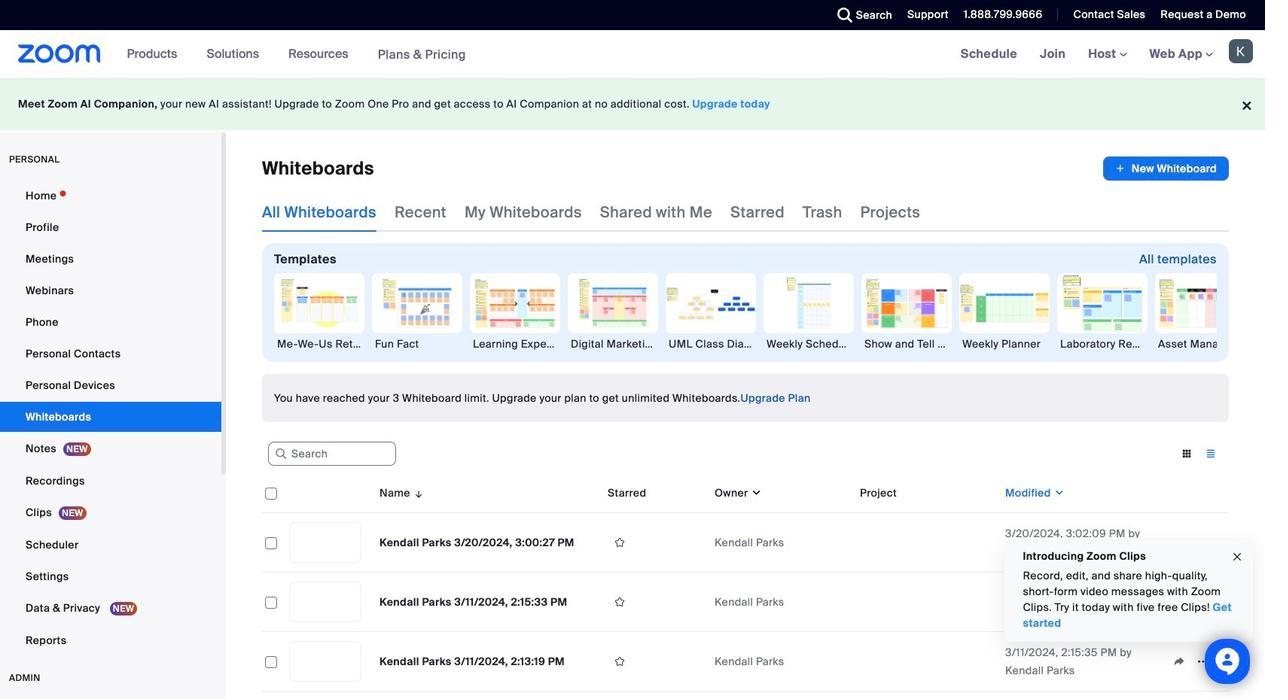 Task type: locate. For each thing, give the bounding box(es) containing it.
thumbnail of kendall parks 3/20/2024, 3:00:27 pm image
[[290, 524, 361, 563]]

tabs of all whiteboard page tab list
[[262, 193, 921, 232]]

footer
[[0, 78, 1265, 130]]

1 cell from the top
[[854, 540, 1000, 546]]

cell
[[854, 540, 1000, 546], [854, 600, 1000, 606], [854, 659, 1000, 665]]

click to star the whiteboard kendall parks 3/20/2024, 3:00:27 pm image
[[608, 536, 632, 550]]

3 cell from the top
[[854, 659, 1000, 665]]

2 vertical spatial cell
[[854, 659, 1000, 665]]

close image
[[1232, 549, 1244, 566]]

learning experience canvas element
[[470, 337, 560, 352]]

me-we-us retrospective element
[[274, 337, 365, 352]]

thumbnail of kendall parks 3/11/2024, 2:15:33 pm image
[[290, 583, 361, 622]]

2 cell from the top
[[854, 600, 1000, 606]]

zoom logo image
[[18, 44, 101, 63]]

weekly schedule element
[[764, 337, 854, 352]]

1 vertical spatial cell
[[854, 600, 1000, 606]]

banner
[[0, 30, 1265, 79]]

list mode, selected image
[[1199, 447, 1223, 461]]

digital marketing canvas element
[[568, 337, 658, 352]]

laboratory report element
[[1058, 337, 1148, 352]]

application
[[1103, 157, 1229, 181], [262, 474, 1229, 692], [1168, 651, 1223, 673]]

0 vertical spatial cell
[[854, 540, 1000, 546]]

uml class diagram element
[[666, 337, 756, 352]]

share image
[[1168, 655, 1192, 669]]



Task type: vqa. For each thing, say whether or not it's contained in the screenshot.
2nd Terry Turtle from the bottom
no



Task type: describe. For each thing, give the bounding box(es) containing it.
more options for kendall parks 3/11/2024, 2:13:19 pm image
[[1192, 655, 1216, 669]]

thumbnail of kendall parks 3/11/2024, 2:13:19 pm image
[[290, 643, 361, 682]]

cell for the click to star the whiteboard kendall parks 3/11/2024, 2:15:33 pm icon
[[854, 600, 1000, 606]]

grid mode, not selected image
[[1175, 447, 1199, 461]]

meetings navigation
[[950, 30, 1265, 79]]

product information navigation
[[116, 30, 477, 79]]

down image
[[748, 486, 762, 501]]

show and tell with a twist element
[[862, 337, 952, 352]]

click to star the whiteboard kendall parks 3/11/2024, 2:13:19 pm image
[[608, 655, 632, 669]]

personal menu menu
[[0, 181, 221, 658]]

cell for 'click to star the whiteboard kendall parks 3/20/2024, 3:00:27 pm' image
[[854, 540, 1000, 546]]

kendall parks 3/11/2024, 2:13:19 pm element
[[380, 655, 565, 669]]

profile picture image
[[1229, 39, 1253, 63]]

arrow down image
[[410, 484, 424, 502]]

Search text field
[[268, 442, 396, 466]]

kendall parks 3/11/2024, 2:15:33 pm element
[[380, 596, 568, 609]]

fun fact element
[[372, 337, 462, 352]]

cell for click to star the whiteboard kendall parks 3/11/2024, 2:13:19 pm icon
[[854, 659, 1000, 665]]

asset management element
[[1155, 337, 1246, 352]]

weekly planner element
[[960, 337, 1050, 352]]

more options for kendall parks 3/20/2024, 3:00:27 pm image
[[1192, 536, 1216, 550]]

click to star the whiteboard kendall parks 3/11/2024, 2:15:33 pm image
[[608, 596, 632, 609]]

kendall parks 3/20/2024, 3:00:27 pm element
[[380, 536, 575, 550]]

add image
[[1115, 161, 1126, 176]]



